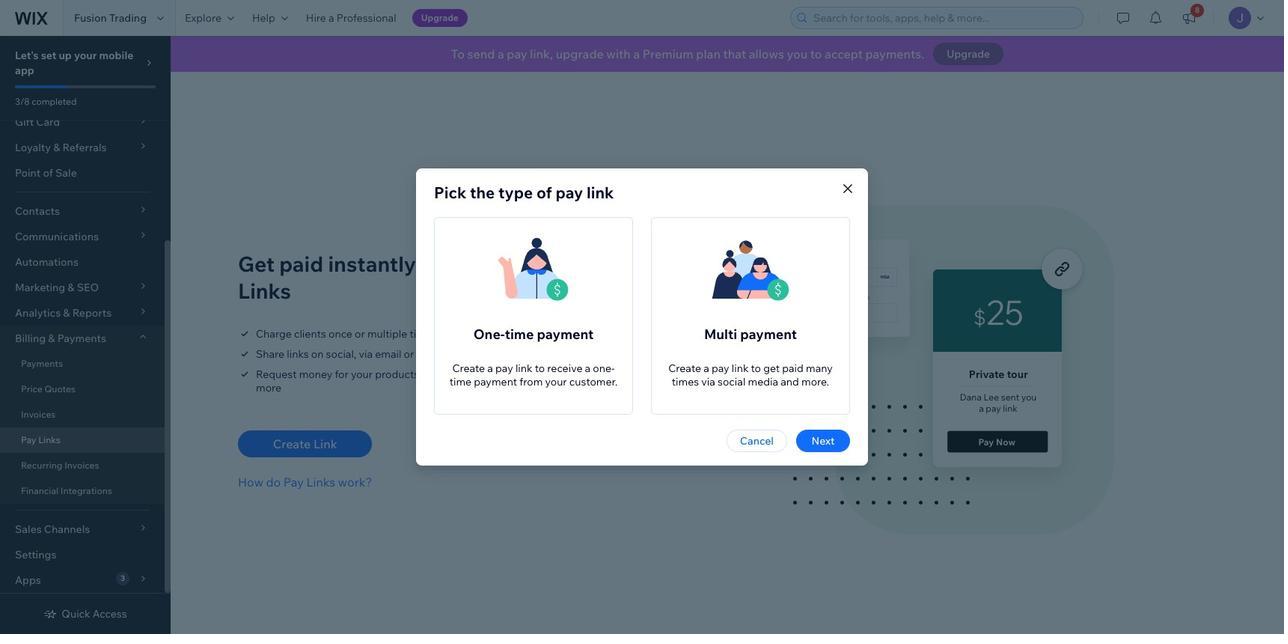 Task type: describe. For each thing, give the bounding box(es) containing it.
help button
[[243, 0, 297, 36]]

get
[[238, 251, 275, 277]]

create link button
[[238, 430, 372, 457]]

a inside "create a pay link to get paid many times via social media and more."
[[704, 362, 710, 375]]

more.
[[802, 375, 830, 389]]

how do pay links work? link
[[238, 473, 372, 491]]

pay inside sidebar element
[[21, 434, 36, 445]]

one-time payment
[[474, 326, 594, 343]]

1 horizontal spatial you
[[787, 46, 808, 61]]

trading
[[109, 11, 147, 25]]

2 horizontal spatial payment
[[741, 326, 797, 343]]

links inside how do pay links work? link
[[307, 475, 336, 490]]

pay links
[[21, 434, 61, 445]]

paid inside "create a pay link to get paid many times via social media and more."
[[783, 362, 804, 375]]

way
[[436, 347, 455, 361]]

multi
[[704, 326, 738, 343]]

instantly
[[328, 251, 416, 277]]

once
[[329, 327, 353, 341]]

to send a pay link, upgrade with a premium plan that allows you to accept payments.
[[451, 46, 925, 61]]

integrations
[[61, 485, 112, 496]]

link,
[[530, 46, 553, 61]]

of inside sidebar element
[[43, 166, 53, 180]]

mobile
[[99, 49, 134, 62]]

next
[[812, 434, 835, 448]]

clients
[[294, 327, 326, 341]]

1 horizontal spatial time
[[505, 326, 534, 343]]

next button
[[797, 430, 850, 452]]

settings link
[[0, 542, 165, 567]]

cancel button
[[727, 430, 788, 452]]

a down want
[[488, 362, 493, 375]]

get paid instantly with pay links
[[238, 251, 506, 304]]

price quotes link
[[0, 377, 165, 402]]

billing & payments
[[15, 332, 106, 345]]

payments inside payments link
[[21, 358, 63, 369]]

more
[[256, 381, 282, 395]]

professional
[[337, 11, 397, 25]]

billing & payments button
[[0, 326, 165, 351]]

settings
[[15, 548, 56, 562]]

recurring invoices
[[21, 460, 99, 471]]

do
[[266, 475, 281, 490]]

to for one-time payment
[[535, 362, 545, 375]]

price
[[21, 383, 42, 395]]

Search for tools, apps, help & more... field
[[809, 7, 1079, 28]]

recurring invoices link
[[0, 453, 165, 478]]

sidebar element
[[0, 0, 171, 634]]

multi payment
[[704, 326, 797, 343]]

any
[[417, 347, 434, 361]]

0 vertical spatial upgrade button
[[412, 9, 468, 27]]

1 horizontal spatial link
[[587, 183, 614, 202]]

with inside get paid instantly with pay links
[[421, 251, 465, 277]]

paid inside get paid instantly with pay links
[[279, 251, 324, 277]]

1 horizontal spatial payment
[[537, 326, 594, 343]]

pick
[[434, 183, 467, 202]]

plan
[[696, 46, 721, 61]]

payments link
[[0, 351, 165, 377]]

access
[[93, 607, 127, 621]]

get
[[764, 362, 780, 375]]

a left one-
[[585, 362, 591, 375]]

create a pay link to receive a one- time payment from your customer.
[[450, 362, 618, 389]]

products,
[[375, 368, 422, 381]]

1 horizontal spatial or
[[404, 347, 414, 361]]

times inside "create a pay link to get paid many times via social media and more."
[[672, 375, 699, 389]]

fusion trading
[[74, 11, 147, 25]]

recurring
[[21, 460, 62, 471]]

from
[[520, 375, 543, 389]]

3/8 completed
[[15, 96, 77, 107]]

to for multi payment
[[751, 362, 761, 375]]

help
[[252, 11, 275, 25]]

let's set up your mobile app
[[15, 49, 134, 77]]

and inside charge clients once or multiple times share links on social, via email or any way you want request money for your products, services, events and more
[[504, 368, 523, 381]]

price quotes
[[21, 383, 75, 395]]

billing
[[15, 332, 46, 345]]

want
[[478, 347, 501, 361]]

create for one-time payment
[[452, 362, 485, 375]]

the
[[470, 183, 495, 202]]

payments inside billing & payments dropdown button
[[57, 332, 106, 345]]

pay left link,
[[507, 46, 528, 61]]

time inside the create a pay link to receive a one- time payment from your customer.
[[450, 375, 472, 389]]

upgrade
[[556, 46, 604, 61]]

payments.
[[866, 46, 925, 61]]

your inside charge clients once or multiple times share links on social, via email or any way you want request money for your products, services, events and more
[[351, 368, 373, 381]]

completed
[[32, 96, 77, 107]]

2 horizontal spatial to
[[811, 46, 822, 61]]

how
[[238, 475, 264, 490]]

upgrade for the topmost upgrade button
[[421, 12, 459, 23]]

share
[[256, 347, 285, 361]]

allows
[[749, 46, 785, 61]]

link
[[314, 436, 337, 451]]

pay right type
[[556, 183, 583, 202]]

payment inside the create a pay link to receive a one- time payment from your customer.
[[474, 375, 517, 389]]

for
[[335, 368, 349, 381]]

create a pay link to get paid many times via social media and more.
[[669, 362, 833, 389]]

hire a professional
[[306, 11, 397, 25]]

pick the type of pay link
[[434, 183, 614, 202]]



Task type: vqa. For each thing, say whether or not it's contained in the screenshot.
bottommost With
yes



Task type: locate. For each thing, give the bounding box(es) containing it.
financial integrations
[[21, 485, 112, 496]]

upgrade button down search for tools, apps, help & more... field
[[934, 43, 1004, 65]]

pay
[[469, 251, 506, 277], [21, 434, 36, 445], [284, 475, 304, 490]]

or right 'once'
[[355, 327, 365, 341]]

explore
[[185, 11, 222, 25]]

links down the get
[[238, 278, 291, 304]]

2 vertical spatial links
[[307, 475, 336, 490]]

0 vertical spatial with
[[607, 46, 631, 61]]

0 horizontal spatial or
[[355, 327, 365, 341]]

0 vertical spatial payments
[[57, 332, 106, 345]]

multiple
[[368, 327, 408, 341]]

1 vertical spatial you
[[458, 347, 475, 361]]

money
[[299, 368, 333, 381]]

link inside "create a pay link to get paid many times via social media and more."
[[732, 362, 749, 375]]

via inside "create a pay link to get paid many times via social media and more."
[[702, 375, 716, 389]]

0 horizontal spatial with
[[421, 251, 465, 277]]

customer.
[[570, 375, 618, 389]]

a right hire
[[329, 11, 334, 25]]

create inside "create a pay link to get paid many times via social media and more."
[[669, 362, 702, 375]]

0 horizontal spatial you
[[458, 347, 475, 361]]

link
[[587, 183, 614, 202], [516, 362, 533, 375], [732, 362, 749, 375]]

quick access button
[[44, 607, 127, 621]]

charge
[[256, 327, 292, 341]]

links up recurring
[[38, 434, 61, 445]]

pay up recurring
[[21, 434, 36, 445]]

1 vertical spatial of
[[537, 183, 552, 202]]

create left link
[[273, 436, 311, 451]]

with right upgrade
[[607, 46, 631, 61]]

0 vertical spatial paid
[[279, 251, 324, 277]]

social
[[718, 375, 746, 389]]

upgrade down search for tools, apps, help & more... field
[[947, 47, 991, 61]]

1 horizontal spatial to
[[751, 362, 761, 375]]

create inside the create a pay link to receive a one- time payment from your customer.
[[452, 362, 485, 375]]

create inside button
[[273, 436, 311, 451]]

times inside charge clients once or multiple times share links on social, via email or any way you want request money for your products, services, events and more
[[410, 327, 437, 341]]

0 vertical spatial you
[[787, 46, 808, 61]]

or left 'any'
[[404, 347, 414, 361]]

your right from
[[545, 375, 567, 389]]

your inside let's set up your mobile app
[[74, 49, 97, 62]]

pay inside get paid instantly with pay links
[[469, 251, 506, 277]]

2 vertical spatial pay
[[284, 475, 304, 490]]

8
[[1196, 5, 1200, 15]]

financial
[[21, 485, 59, 496]]

links inside get paid instantly with pay links
[[238, 278, 291, 304]]

pay down want
[[496, 362, 513, 375]]

links left work?
[[307, 475, 336, 490]]

pay down 'multi'
[[712, 362, 730, 375]]

1 vertical spatial with
[[421, 251, 465, 277]]

invoices inside 'link'
[[64, 460, 99, 471]]

0 vertical spatial or
[[355, 327, 365, 341]]

create for multi payment
[[669, 362, 702, 375]]

1 horizontal spatial pay
[[284, 475, 304, 490]]

1 horizontal spatial upgrade button
[[934, 43, 1004, 65]]

type
[[499, 183, 533, 202]]

1 horizontal spatial your
[[351, 368, 373, 381]]

services,
[[424, 368, 467, 381]]

your inside the create a pay link to receive a one- time payment from your customer.
[[545, 375, 567, 389]]

pay
[[507, 46, 528, 61], [556, 183, 583, 202], [496, 362, 513, 375], [712, 362, 730, 375]]

with
[[607, 46, 631, 61], [421, 251, 465, 277]]

premium
[[643, 46, 694, 61]]

cancel
[[740, 434, 774, 448]]

link for multi payment
[[732, 362, 749, 375]]

2 horizontal spatial create
[[669, 362, 702, 375]]

quick access
[[62, 607, 127, 621]]

hire a professional link
[[297, 0, 406, 36]]

1 vertical spatial times
[[672, 375, 699, 389]]

pay up one-
[[469, 251, 506, 277]]

1 horizontal spatial times
[[672, 375, 699, 389]]

times up 'any'
[[410, 327, 437, 341]]

upgrade up to
[[421, 12, 459, 23]]

email
[[375, 347, 402, 361]]

request
[[256, 368, 297, 381]]

8 button
[[1173, 0, 1206, 36]]

link for one-time payment
[[516, 362, 533, 375]]

1 vertical spatial invoices
[[64, 460, 99, 471]]

0 horizontal spatial of
[[43, 166, 53, 180]]

fusion
[[74, 11, 107, 25]]

0 horizontal spatial pay
[[21, 434, 36, 445]]

to
[[811, 46, 822, 61], [535, 362, 545, 375], [751, 362, 761, 375]]

invoices link
[[0, 402, 165, 427]]

send
[[468, 46, 495, 61]]

via left email at the bottom
[[359, 347, 373, 361]]

0 vertical spatial invoices
[[21, 409, 56, 420]]

payments up payments link
[[57, 332, 106, 345]]

1 horizontal spatial of
[[537, 183, 552, 202]]

your right for
[[351, 368, 373, 381]]

1 vertical spatial paid
[[783, 362, 804, 375]]

and right get
[[781, 375, 799, 389]]

of
[[43, 166, 53, 180], [537, 183, 552, 202]]

1 vertical spatial pay
[[21, 434, 36, 445]]

upgrade for upgrade button to the right
[[947, 47, 991, 61]]

you
[[787, 46, 808, 61], [458, 347, 475, 361]]

that
[[724, 46, 747, 61]]

one-
[[474, 326, 505, 343]]

0 horizontal spatial paid
[[279, 251, 324, 277]]

your right up
[[74, 49, 97, 62]]

a right send
[[498, 46, 504, 61]]

charge clients once or multiple times share links on social, via email or any way you want request money for your products, services, events and more
[[256, 327, 523, 395]]

0 horizontal spatial payment
[[474, 375, 517, 389]]

create link
[[273, 436, 337, 451]]

0 vertical spatial time
[[505, 326, 534, 343]]

0 vertical spatial links
[[238, 278, 291, 304]]

0 vertical spatial of
[[43, 166, 53, 180]]

up
[[59, 49, 72, 62]]

quotes
[[44, 383, 75, 395]]

app
[[15, 64, 34, 77]]

1 vertical spatial upgrade
[[947, 47, 991, 61]]

paid
[[279, 251, 324, 277], [783, 362, 804, 375]]

paid right get
[[783, 362, 804, 375]]

invoices down pay links link
[[64, 460, 99, 471]]

1 vertical spatial links
[[38, 434, 61, 445]]

upgrade button up to
[[412, 9, 468, 27]]

via left social
[[702, 375, 716, 389]]

point
[[15, 166, 41, 180]]

1 vertical spatial via
[[702, 375, 716, 389]]

3/8
[[15, 96, 30, 107]]

work?
[[338, 475, 372, 490]]

payment up get
[[741, 326, 797, 343]]

to inside the create a pay link to receive a one- time payment from your customer.
[[535, 362, 545, 375]]

of left sale
[[43, 166, 53, 180]]

invoices up 'pay links' at left bottom
[[21, 409, 56, 420]]

a left social
[[704, 362, 710, 375]]

1 vertical spatial or
[[404, 347, 414, 361]]

pay inside the create a pay link to receive a one- time payment from your customer.
[[496, 362, 513, 375]]

1 horizontal spatial and
[[781, 375, 799, 389]]

1 horizontal spatial upgrade
[[947, 47, 991, 61]]

financial integrations link
[[0, 478, 165, 504]]

0 horizontal spatial upgrade button
[[412, 9, 468, 27]]

create left social
[[669, 362, 702, 375]]

&
[[48, 332, 55, 345]]

via inside charge clients once or multiple times share links on social, via email or any way you want request money for your products, services, events and more
[[359, 347, 373, 361]]

0 vertical spatial pay
[[469, 251, 506, 277]]

0 horizontal spatial link
[[516, 362, 533, 375]]

links
[[287, 347, 309, 361]]

upgrade
[[421, 12, 459, 23], [947, 47, 991, 61]]

you inside charge clients once or multiple times share links on social, via email or any way you want request money for your products, services, events and more
[[458, 347, 475, 361]]

accept
[[825, 46, 863, 61]]

0 horizontal spatial time
[[450, 375, 472, 389]]

to left get
[[751, 362, 761, 375]]

pay right do
[[284, 475, 304, 490]]

automations link
[[0, 249, 165, 275]]

with right instantly
[[421, 251, 465, 277]]

you right way
[[458, 347, 475, 361]]

payment
[[537, 326, 594, 343], [741, 326, 797, 343], [474, 375, 517, 389]]

2 horizontal spatial links
[[307, 475, 336, 490]]

events
[[469, 368, 502, 381]]

0 vertical spatial upgrade
[[421, 12, 459, 23]]

your
[[74, 49, 97, 62], [351, 368, 373, 381], [545, 375, 567, 389]]

1 vertical spatial payments
[[21, 358, 63, 369]]

1 vertical spatial upgrade button
[[934, 43, 1004, 65]]

create down want
[[452, 362, 485, 375]]

or
[[355, 327, 365, 341], [404, 347, 414, 361]]

to inside "create a pay link to get paid many times via social media and more."
[[751, 362, 761, 375]]

0 vertical spatial via
[[359, 347, 373, 361]]

1 horizontal spatial paid
[[783, 362, 804, 375]]

payments up price quotes
[[21, 358, 63, 369]]

paid right the get
[[279, 251, 324, 277]]

via
[[359, 347, 373, 361], [702, 375, 716, 389]]

link inside the create a pay link to receive a one- time payment from your customer.
[[516, 362, 533, 375]]

hire
[[306, 11, 326, 25]]

0 horizontal spatial invoices
[[21, 409, 56, 420]]

quick
[[62, 607, 90, 621]]

0 horizontal spatial create
[[273, 436, 311, 451]]

to left receive
[[535, 362, 545, 375]]

0 horizontal spatial times
[[410, 327, 437, 341]]

to
[[451, 46, 465, 61]]

0 horizontal spatial via
[[359, 347, 373, 361]]

pay links link
[[0, 427, 165, 453]]

1 vertical spatial time
[[450, 375, 472, 389]]

a left premium
[[634, 46, 640, 61]]

2 horizontal spatial your
[[545, 375, 567, 389]]

time
[[505, 326, 534, 343], [450, 375, 472, 389]]

1 horizontal spatial links
[[238, 278, 291, 304]]

let's
[[15, 49, 39, 62]]

links inside pay links link
[[38, 434, 61, 445]]

times left social
[[672, 375, 699, 389]]

0 horizontal spatial links
[[38, 434, 61, 445]]

2 horizontal spatial link
[[732, 362, 749, 375]]

of right type
[[537, 183, 552, 202]]

0 horizontal spatial and
[[504, 368, 523, 381]]

and inside "create a pay link to get paid many times via social media and more."
[[781, 375, 799, 389]]

you right "allows"
[[787, 46, 808, 61]]

one-
[[593, 362, 615, 375]]

point of sale
[[15, 166, 77, 180]]

to left accept
[[811, 46, 822, 61]]

0 vertical spatial times
[[410, 327, 437, 341]]

and
[[504, 368, 523, 381], [781, 375, 799, 389]]

time up the create a pay link to receive a one- time payment from your customer. at bottom left
[[505, 326, 534, 343]]

0 horizontal spatial to
[[535, 362, 545, 375]]

payment down want
[[474, 375, 517, 389]]

0 horizontal spatial upgrade
[[421, 12, 459, 23]]

how do pay links work?
[[238, 475, 372, 490]]

1 horizontal spatial via
[[702, 375, 716, 389]]

upgrade button
[[412, 9, 468, 27], [934, 43, 1004, 65]]

payment up receive
[[537, 326, 594, 343]]

a inside hire a professional link
[[329, 11, 334, 25]]

1 horizontal spatial invoices
[[64, 460, 99, 471]]

social,
[[326, 347, 357, 361]]

2 horizontal spatial pay
[[469, 251, 506, 277]]

1 horizontal spatial with
[[607, 46, 631, 61]]

pay inside "create a pay link to get paid many times via social media and more."
[[712, 362, 730, 375]]

0 horizontal spatial your
[[74, 49, 97, 62]]

1 horizontal spatial create
[[452, 362, 485, 375]]

time down way
[[450, 375, 472, 389]]

point of sale link
[[0, 160, 165, 186]]

and right events
[[504, 368, 523, 381]]



